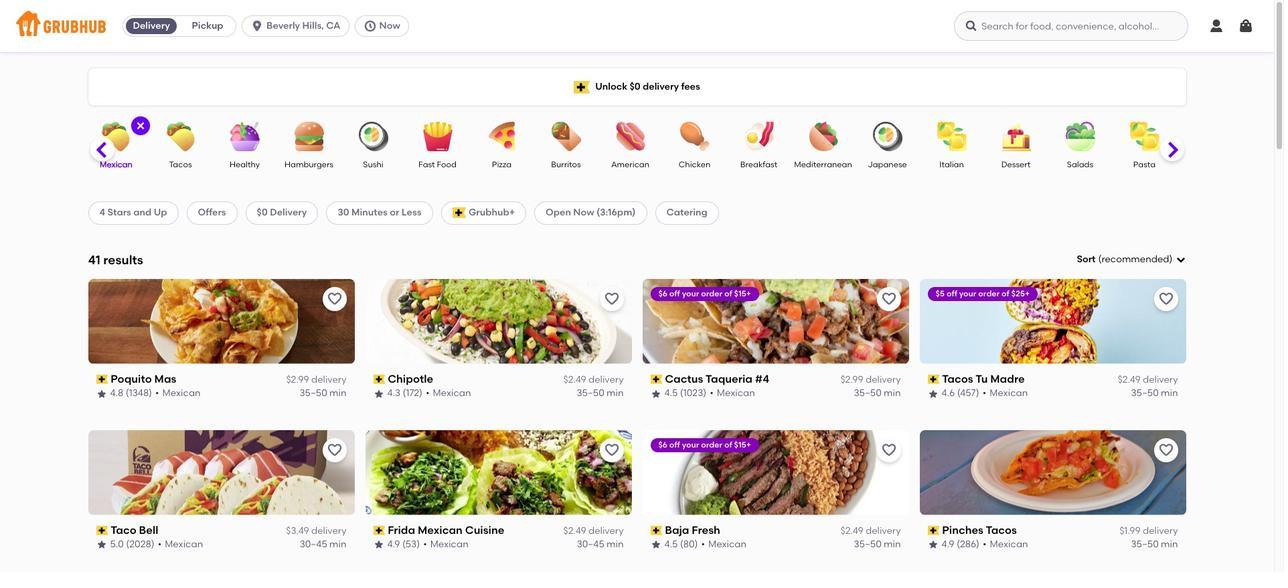 Task type: describe. For each thing, give the bounding box(es) containing it.
delivery for tacos tu madre
[[1143, 374, 1178, 386]]

minutes
[[352, 207, 388, 219]]

fresh
[[692, 524, 721, 537]]

$2.49 for baja fresh
[[841, 526, 864, 537]]

• mexican for poquito mas
[[155, 388, 201, 399]]

35–50 for pinches tacos
[[1132, 539, 1159, 551]]

pinches
[[943, 524, 984, 537]]

4.8
[[110, 388, 123, 399]]

5.0
[[110, 539, 124, 551]]

min for pinches tacos
[[1161, 539, 1178, 551]]

poquito mas logo image
[[88, 279, 355, 364]]

chipotle
[[388, 373, 433, 386]]

$5
[[936, 289, 945, 299]]

4.9 (286)
[[942, 539, 980, 551]]

35–50 for baja fresh
[[854, 539, 882, 551]]

4.3 (172)
[[387, 388, 423, 399]]

delivery for baja fresh
[[866, 526, 901, 537]]

pasta
[[1134, 160, 1156, 169]]

chicken
[[679, 160, 711, 169]]

beverly hills, ca
[[267, 20, 341, 31]]

41 results
[[88, 252, 143, 268]]

$15+ for fresh
[[734, 441, 752, 450]]

offers
[[198, 207, 226, 219]]

tu
[[976, 373, 988, 386]]

4 stars and up
[[99, 207, 167, 219]]

stars
[[108, 207, 131, 219]]

grubhub+
[[469, 207, 515, 219]]

min for frida mexican cuisine
[[607, 539, 624, 551]]

• mexican for taco bell
[[158, 539, 203, 551]]

results
[[103, 252, 143, 268]]

30–45 min for taco bell
[[300, 539, 347, 551]]

star icon image for baja fresh
[[651, 540, 661, 551]]

sushi
[[363, 160, 384, 169]]

4.8 (1348)
[[110, 388, 152, 399]]

star icon image for pinches tacos
[[928, 540, 939, 551]]

order for #4
[[701, 289, 723, 299]]

fees
[[681, 81, 700, 92]]

salads
[[1068, 160, 1094, 169]]

healthy
[[230, 160, 260, 169]]

(80)
[[680, 539, 698, 551]]

salads image
[[1057, 122, 1104, 151]]

pasta image
[[1122, 122, 1168, 151]]

mexican for tacos tu madre
[[990, 388, 1028, 399]]

(1023)
[[680, 388, 707, 399]]

bell
[[139, 524, 158, 537]]

min for cactus taqueria #4
[[884, 388, 901, 399]]

off for baja
[[670, 441, 680, 450]]

japanese image
[[864, 122, 911, 151]]

mediterranean
[[795, 160, 852, 169]]

)
[[1170, 254, 1173, 265]]

beverly hills, ca button
[[242, 15, 355, 37]]

35–50 min for chipotle
[[577, 388, 624, 399]]

mexican for poquito mas
[[162, 388, 201, 399]]

your for madre
[[960, 289, 977, 299]]

star icon image for frida mexican cuisine
[[373, 540, 384, 551]]

mexican for taco bell
[[165, 539, 203, 551]]

taco
[[111, 524, 136, 537]]

less
[[402, 207, 422, 219]]

subscription pass image for poquito mas
[[96, 375, 108, 385]]

burritos
[[551, 160, 581, 169]]

madre
[[991, 373, 1025, 386]]

subscription pass image for frida mexican cuisine
[[373, 526, 385, 536]]

$2.49 delivery for frida mexican cuisine
[[564, 526, 624, 537]]

japanese
[[868, 160, 907, 169]]

5.0 (2028)
[[110, 539, 154, 551]]

1 horizontal spatial svg image
[[965, 19, 979, 33]]

of for madre
[[1002, 289, 1010, 299]]

Search for food, convenience, alcohol... search field
[[954, 11, 1189, 41]]

35–50 for chipotle
[[577, 388, 605, 399]]

• for pinches tacos
[[983, 539, 987, 551]]

min for chipotle
[[607, 388, 624, 399]]

4.5 for baja fresh
[[665, 539, 678, 551]]

30
[[338, 207, 349, 219]]

$0 delivery
[[257, 207, 307, 219]]

35–50 min for tacos tu madre
[[1132, 388, 1178, 399]]

1 horizontal spatial delivery
[[270, 207, 307, 219]]

ca
[[326, 20, 341, 31]]

• mexican for cactus taqueria #4
[[710, 388, 755, 399]]

4.5 for cactus taqueria #4
[[665, 388, 678, 399]]

2 horizontal spatial svg image
[[1209, 18, 1225, 34]]

unlock
[[596, 81, 628, 92]]

recommended
[[1102, 254, 1170, 265]]

pinches tacos logo image
[[920, 430, 1187, 516]]

now inside button
[[379, 20, 400, 31]]

main navigation navigation
[[0, 0, 1275, 52]]

order for madre
[[979, 289, 1000, 299]]

(1348)
[[126, 388, 152, 399]]

• mexican for baja fresh
[[702, 539, 747, 551]]

hills,
[[302, 20, 324, 31]]

cuisine
[[465, 524, 505, 537]]

breakfast
[[741, 160, 778, 169]]

$15+ for taqueria
[[734, 289, 752, 299]]

italian
[[940, 160, 964, 169]]

(286)
[[957, 539, 980, 551]]

30 minutes or less
[[338, 207, 422, 219]]

delivery for cactus taqueria #4
[[866, 374, 901, 386]]

up
[[154, 207, 167, 219]]

pinches tacos
[[943, 524, 1017, 537]]

pizza image
[[479, 122, 525, 151]]

$2.49 for chipotle
[[564, 374, 586, 386]]

subscription pass image for chipotle
[[373, 375, 385, 385]]

$6 off your order of $15+ for fresh
[[659, 441, 752, 450]]

baja fresh logo image
[[643, 430, 909, 516]]

subscription pass image for cactus taqueria #4
[[651, 375, 663, 385]]

subscription pass image for tacos tu madre
[[928, 375, 940, 385]]

open
[[546, 207, 571, 219]]

delivery for chipotle
[[589, 374, 624, 386]]

mexican for baja fresh
[[709, 539, 747, 551]]

chipotle logo image
[[365, 279, 632, 364]]

star icon image for poquito mas
[[96, 389, 107, 400]]

your for #4
[[682, 289, 700, 299]]

4.9 for frida mexican cuisine
[[387, 539, 400, 551]]

pizza
[[492, 160, 512, 169]]

and
[[133, 207, 152, 219]]

$2.99 for poquito mas
[[286, 374, 309, 386]]

mas
[[154, 373, 176, 386]]

tacos tu madre
[[943, 373, 1025, 386]]

• for cactus taqueria #4
[[710, 388, 714, 399]]

mediterranean image
[[800, 122, 847, 151]]

1 vertical spatial now
[[574, 207, 594, 219]]

$6 off your order of $15+ for taqueria
[[659, 289, 752, 299]]

• mexican for pinches tacos
[[983, 539, 1029, 551]]

$2.49 for frida mexican cuisine
[[564, 526, 586, 537]]

food
[[437, 160, 457, 169]]

• for chipotle
[[426, 388, 430, 399]]

$3.49
[[286, 526, 309, 537]]

of for #4
[[725, 289, 733, 299]]

delivery inside button
[[133, 20, 170, 31]]

35–50 min for baja fresh
[[854, 539, 901, 551]]

frida
[[388, 524, 415, 537]]

0 horizontal spatial svg image
[[135, 121, 146, 131]]

fast food
[[419, 160, 457, 169]]

• mexican for chipotle
[[426, 388, 471, 399]]

35–50 min for cactus taqueria #4
[[854, 388, 901, 399]]

baja
[[665, 524, 690, 537]]

4.6 (457)
[[942, 388, 980, 399]]

(53)
[[403, 539, 420, 551]]

(
[[1099, 254, 1102, 265]]

30–45 for taco bell
[[300, 539, 327, 551]]

cactus taqueria #4
[[665, 373, 770, 386]]



Task type: vqa. For each thing, say whether or not it's contained in the screenshot.


Task type: locate. For each thing, give the bounding box(es) containing it.
0 horizontal spatial grubhub plus flag logo image
[[453, 208, 466, 219]]

41
[[88, 252, 100, 268]]

save this restaurant image
[[327, 291, 343, 307]]

catering
[[667, 207, 708, 219]]

• mexican down 'fresh'
[[702, 539, 747, 551]]

0 horizontal spatial $2.99
[[286, 374, 309, 386]]

grubhub plus flag logo image left grubhub+
[[453, 208, 466, 219]]

subscription pass image left the taco
[[96, 526, 108, 536]]

subscription pass image left "chipotle"
[[373, 375, 385, 385]]

2 4.5 from the top
[[665, 539, 678, 551]]

2 horizontal spatial tacos
[[986, 524, 1017, 537]]

2 30–45 min from the left
[[577, 539, 624, 551]]

tacos up the 4.6 (457)
[[943, 373, 974, 386]]

grubhub plus flag logo image for grubhub+
[[453, 208, 466, 219]]

1 vertical spatial delivery
[[270, 207, 307, 219]]

tacos tu madre logo image
[[920, 279, 1187, 364]]

$0 right offers
[[257, 207, 268, 219]]

1 vertical spatial grubhub plus flag logo image
[[453, 208, 466, 219]]

0 vertical spatial $15+
[[734, 289, 752, 299]]

delivery
[[643, 81, 679, 92], [311, 374, 347, 386], [589, 374, 624, 386], [866, 374, 901, 386], [1143, 374, 1178, 386], [311, 526, 347, 537], [589, 526, 624, 537], [866, 526, 901, 537], [1143, 526, 1178, 537]]

• mexican for tacos tu madre
[[983, 388, 1028, 399]]

star icon image left 4.9 (286)
[[928, 540, 939, 551]]

• for poquito mas
[[155, 388, 159, 399]]

poquito
[[111, 373, 152, 386]]

your
[[682, 289, 700, 299], [960, 289, 977, 299], [682, 441, 700, 450]]

off for tacos
[[947, 289, 958, 299]]

svg image
[[1238, 18, 1255, 34], [251, 19, 264, 33], [363, 19, 377, 33], [1176, 255, 1187, 265]]

35–50 min for poquito mas
[[300, 388, 347, 399]]

(172)
[[403, 388, 423, 399]]

mexican for cactus taqueria #4
[[717, 388, 755, 399]]

svg image inside beverly hills, ca "button"
[[251, 19, 264, 33]]

poquito mas
[[111, 373, 176, 386]]

off
[[670, 289, 680, 299], [947, 289, 958, 299], [670, 441, 680, 450]]

• for baja fresh
[[702, 539, 705, 551]]

1 vertical spatial tacos
[[943, 373, 974, 386]]

$15+
[[734, 289, 752, 299], [734, 441, 752, 450]]

0 vertical spatial tacos
[[169, 160, 192, 169]]

2 30–45 from the left
[[577, 539, 605, 551]]

1 horizontal spatial 30–45
[[577, 539, 605, 551]]

hamburgers
[[285, 160, 334, 169]]

min for baja fresh
[[884, 539, 901, 551]]

$25+
[[1012, 289, 1030, 299]]

0 vertical spatial now
[[379, 20, 400, 31]]

2 $6 off your order of $15+ from the top
[[659, 441, 752, 450]]

• mexican down pinches tacos
[[983, 539, 1029, 551]]

delivery for pinches tacos
[[1143, 526, 1178, 537]]

delivery left the pickup
[[133, 20, 170, 31]]

1 vertical spatial $6
[[659, 441, 668, 450]]

0 vertical spatial delivery
[[133, 20, 170, 31]]

1 horizontal spatial tacos
[[943, 373, 974, 386]]

• mexican for frida mexican cuisine
[[423, 539, 469, 551]]

35–50 min
[[300, 388, 347, 399], [577, 388, 624, 399], [854, 388, 901, 399], [1132, 388, 1178, 399], [854, 539, 901, 551], [1132, 539, 1178, 551]]

beverly
[[267, 20, 300, 31]]

0 horizontal spatial $0
[[257, 207, 268, 219]]

0 horizontal spatial $2.99 delivery
[[286, 374, 347, 386]]

grubhub plus flag logo image for unlock $0 delivery fees
[[574, 81, 590, 93]]

open now (3:16pm)
[[546, 207, 636, 219]]

• right (80)
[[702, 539, 705, 551]]

0 horizontal spatial 30–45
[[300, 539, 327, 551]]

2 $15+ from the top
[[734, 441, 752, 450]]

$2.99
[[286, 374, 309, 386], [841, 374, 864, 386]]

• right (172)
[[426, 388, 430, 399]]

star icon image left 4.5 (1023)
[[651, 389, 661, 400]]

subscription pass image
[[373, 375, 385, 385], [373, 526, 385, 536], [651, 526, 663, 536], [928, 526, 940, 536]]

1 horizontal spatial $2.99
[[841, 374, 864, 386]]

0 vertical spatial $6 off your order of $15+
[[659, 289, 752, 299]]

of
[[725, 289, 733, 299], [1002, 289, 1010, 299], [725, 441, 733, 450]]

35–50 for tacos tu madre
[[1132, 388, 1159, 399]]

mexican image
[[93, 122, 140, 151]]

1 $15+ from the top
[[734, 289, 752, 299]]

mexican down 'fresh'
[[709, 539, 747, 551]]

0 vertical spatial $0
[[630, 81, 641, 92]]

•
[[155, 388, 159, 399], [426, 388, 430, 399], [710, 388, 714, 399], [983, 388, 987, 399], [158, 539, 162, 551], [423, 539, 427, 551], [702, 539, 705, 551], [983, 539, 987, 551]]

pickup
[[192, 20, 223, 31]]

star icon image left 5.0
[[96, 540, 107, 551]]

mexican
[[100, 160, 133, 169], [162, 388, 201, 399], [433, 388, 471, 399], [717, 388, 755, 399], [990, 388, 1028, 399], [418, 524, 463, 537], [165, 539, 203, 551], [430, 539, 469, 551], [709, 539, 747, 551], [990, 539, 1029, 551]]

grubhub plus flag logo image left unlock
[[574, 81, 590, 93]]

star icon image left 4.3
[[373, 389, 384, 400]]

save this restaurant button
[[323, 287, 347, 311], [600, 287, 624, 311], [877, 287, 901, 311], [1154, 287, 1178, 311], [323, 438, 347, 463], [600, 438, 624, 463], [877, 438, 901, 463], [1154, 438, 1178, 463]]

sushi image
[[350, 122, 397, 151]]

• mexican down mas
[[155, 388, 201, 399]]

now right ca
[[379, 20, 400, 31]]

0 vertical spatial grubhub plus flag logo image
[[574, 81, 590, 93]]

$2.99 delivery for poquito mas
[[286, 374, 347, 386]]

$2.49 delivery for chipotle
[[564, 374, 624, 386]]

• down tacos tu madre
[[983, 388, 987, 399]]

(2028)
[[126, 539, 154, 551]]

subscription pass image left 'baja'
[[651, 526, 663, 536]]

2 $2.99 from the left
[[841, 374, 864, 386]]

fast food image
[[414, 122, 461, 151]]

0 vertical spatial 4.5
[[665, 388, 678, 399]]

$1.99
[[1120, 526, 1141, 537]]

svg image
[[1209, 18, 1225, 34], [965, 19, 979, 33], [135, 121, 146, 131]]

delivery for frida mexican cuisine
[[589, 526, 624, 537]]

subscription pass image left pinches
[[928, 526, 940, 536]]

order
[[701, 289, 723, 299], [979, 289, 1000, 299], [701, 441, 723, 450]]

delivery for poquito mas
[[311, 374, 347, 386]]

• for taco bell
[[158, 539, 162, 551]]

35–50 for cactus taqueria #4
[[854, 388, 882, 399]]

grubhub plus flag logo image
[[574, 81, 590, 93], [453, 208, 466, 219]]

healthy image
[[221, 122, 268, 151]]

taqueria
[[706, 373, 753, 386]]

1 horizontal spatial $2.99 delivery
[[841, 374, 901, 386]]

subscription pass image left the cactus
[[651, 375, 663, 385]]

• down mas
[[155, 388, 159, 399]]

$0
[[630, 81, 641, 92], [257, 207, 268, 219]]

mexican down mexican image
[[100, 160, 133, 169]]

american image
[[607, 122, 654, 151]]

baja fresh
[[665, 524, 721, 537]]

• right (53)
[[423, 539, 427, 551]]

star icon image left 4.5 (80)
[[651, 540, 661, 551]]

svg image inside "now" button
[[363, 19, 377, 33]]

$2.49
[[564, 374, 586, 386], [1118, 374, 1141, 386], [564, 526, 586, 537], [841, 526, 864, 537]]

sort
[[1077, 254, 1096, 265]]

• down pinches tacos
[[983, 539, 987, 551]]

star icon image left the 4.9 (53)
[[373, 540, 384, 551]]

tacos for tacos tu madre
[[943, 373, 974, 386]]

2 4.9 from the left
[[942, 539, 955, 551]]

(3:16pm)
[[597, 207, 636, 219]]

$2.99 for cactus taqueria #4
[[841, 374, 864, 386]]

mexican for pinches tacos
[[990, 539, 1029, 551]]

1 horizontal spatial now
[[574, 207, 594, 219]]

subscription pass image left poquito
[[96, 375, 108, 385]]

#4
[[755, 373, 770, 386]]

delivery for taco bell
[[311, 526, 347, 537]]

or
[[390, 207, 399, 219]]

30–45 for frida mexican cuisine
[[577, 539, 605, 551]]

4.9 down "frida"
[[387, 539, 400, 551]]

cactus
[[665, 373, 703, 386]]

2 $6 from the top
[[659, 441, 668, 450]]

$2.49 delivery for tacos tu madre
[[1118, 374, 1178, 386]]

0 horizontal spatial 4.9
[[387, 539, 400, 551]]

star icon image left 4.6
[[928, 389, 939, 400]]

4.5 down 'baja'
[[665, 539, 678, 551]]

0 horizontal spatial delivery
[[133, 20, 170, 31]]

frida mexican cuisine
[[388, 524, 505, 537]]

min for tacos tu madre
[[1161, 388, 1178, 399]]

0 vertical spatial $6
[[659, 289, 668, 299]]

2 $2.99 delivery from the left
[[841, 374, 901, 386]]

dessert image
[[993, 122, 1040, 151]]

burritos image
[[543, 122, 590, 151]]

35–50 for poquito mas
[[300, 388, 327, 399]]

delivery down hamburgers
[[270, 207, 307, 219]]

4.9 (53)
[[387, 539, 420, 551]]

4.5 (1023)
[[665, 388, 707, 399]]

1 horizontal spatial $0
[[630, 81, 641, 92]]

sort ( recommended )
[[1077, 254, 1173, 265]]

save this restaurant image
[[604, 291, 620, 307], [881, 291, 897, 307], [1158, 291, 1174, 307], [327, 443, 343, 459], [604, 443, 620, 459], [881, 443, 897, 459], [1158, 443, 1174, 459]]

1 vertical spatial $15+
[[734, 441, 752, 450]]

mexican down madre
[[990, 388, 1028, 399]]

delivery button
[[123, 15, 180, 37]]

star icon image for cactus taqueria #4
[[651, 389, 661, 400]]

mexican for chipotle
[[433, 388, 471, 399]]

1 $6 from the top
[[659, 289, 668, 299]]

mexican down pinches tacos
[[990, 539, 1029, 551]]

• mexican
[[155, 388, 201, 399], [426, 388, 471, 399], [710, 388, 755, 399], [983, 388, 1028, 399], [158, 539, 203, 551], [423, 539, 469, 551], [702, 539, 747, 551], [983, 539, 1029, 551]]

min for taco bell
[[330, 539, 347, 551]]

• down "bell"
[[158, 539, 162, 551]]

$6 off your order of $15+
[[659, 289, 752, 299], [659, 441, 752, 450]]

(457)
[[958, 388, 980, 399]]

fast
[[419, 160, 435, 169]]

None field
[[1077, 253, 1187, 267]]

0 horizontal spatial tacos
[[169, 160, 192, 169]]

pickup button
[[180, 15, 236, 37]]

mexican right (2028) at the bottom of page
[[165, 539, 203, 551]]

cactus taqueria #4 logo image
[[643, 279, 909, 364]]

2 vertical spatial tacos
[[986, 524, 1017, 537]]

1 4.5 from the top
[[665, 388, 678, 399]]

subscription pass image left "frida"
[[373, 526, 385, 536]]

$1.99 delivery
[[1120, 526, 1178, 537]]

1 30–45 from the left
[[300, 539, 327, 551]]

$6 for cactus taqueria #4
[[659, 289, 668, 299]]

hamburgers image
[[286, 122, 333, 151]]

tacos down tacos "image" on the top left of page
[[169, 160, 192, 169]]

chicken image
[[671, 122, 718, 151]]

taco bell
[[111, 524, 158, 537]]

$5 off your order of $25+
[[936, 289, 1030, 299]]

star icon image for tacos tu madre
[[928, 389, 939, 400]]

35–50
[[300, 388, 327, 399], [577, 388, 605, 399], [854, 388, 882, 399], [1132, 388, 1159, 399], [854, 539, 882, 551], [1132, 539, 1159, 551]]

breakfast image
[[736, 122, 783, 151]]

subscription pass image for baja fresh
[[651, 526, 663, 536]]

unlock $0 delivery fees
[[596, 81, 700, 92]]

star icon image left 4.8
[[96, 389, 107, 400]]

1 $2.99 delivery from the left
[[286, 374, 347, 386]]

• mexican down madre
[[983, 388, 1028, 399]]

min for poquito mas
[[330, 388, 347, 399]]

mexican down taqueria
[[717, 388, 755, 399]]

1 horizontal spatial 4.9
[[942, 539, 955, 551]]

taco bell logo image
[[88, 430, 355, 516]]

1 $6 off your order of $15+ from the top
[[659, 289, 752, 299]]

• mexican right (172)
[[426, 388, 471, 399]]

$3.49 delivery
[[286, 526, 347, 537]]

1 $2.99 from the left
[[286, 374, 309, 386]]

mexican up (53)
[[418, 524, 463, 537]]

0 horizontal spatial 30–45 min
[[300, 539, 347, 551]]

italian image
[[929, 122, 976, 151]]

4.9 for pinches tacos
[[942, 539, 955, 551]]

mexican right (172)
[[433, 388, 471, 399]]

min
[[330, 388, 347, 399], [607, 388, 624, 399], [884, 388, 901, 399], [1161, 388, 1178, 399], [330, 539, 347, 551], [607, 539, 624, 551], [884, 539, 901, 551], [1161, 539, 1178, 551]]

4.5 (80)
[[665, 539, 698, 551]]

• mexican down frida mexican cuisine
[[423, 539, 469, 551]]

• for tacos tu madre
[[983, 388, 987, 399]]

subscription pass image for pinches tacos
[[928, 526, 940, 536]]

none field containing sort
[[1077, 253, 1187, 267]]

4.6
[[942, 388, 955, 399]]

1 4.9 from the left
[[387, 539, 400, 551]]

4.9 left (286) at bottom
[[942, 539, 955, 551]]

star icon image for chipotle
[[373, 389, 384, 400]]

4.3
[[387, 388, 401, 399]]

• mexican down "bell"
[[158, 539, 203, 551]]

now button
[[355, 15, 414, 37]]

star icon image
[[96, 389, 107, 400], [373, 389, 384, 400], [651, 389, 661, 400], [928, 389, 939, 400], [96, 540, 107, 551], [373, 540, 384, 551], [651, 540, 661, 551], [928, 540, 939, 551]]

off for cactus
[[670, 289, 680, 299]]

subscription pass image left tu
[[928, 375, 940, 385]]

tacos image
[[157, 122, 204, 151]]

$2.49 for tacos tu madre
[[1118, 374, 1141, 386]]

• down cactus taqueria #4
[[710, 388, 714, 399]]

4.5
[[665, 388, 678, 399], [665, 539, 678, 551]]

mexican down mas
[[162, 388, 201, 399]]

35–50 min for pinches tacos
[[1132, 539, 1178, 551]]

tacos right pinches
[[986, 524, 1017, 537]]

mexican down frida mexican cuisine
[[430, 539, 469, 551]]

$6 for baja fresh
[[659, 441, 668, 450]]

$2.49 delivery for baja fresh
[[841, 526, 901, 537]]

1 horizontal spatial 30–45 min
[[577, 539, 624, 551]]

1 30–45 min from the left
[[300, 539, 347, 551]]

30–45 min
[[300, 539, 347, 551], [577, 539, 624, 551]]

• mexican down taqueria
[[710, 388, 755, 399]]

0 horizontal spatial now
[[379, 20, 400, 31]]

$0 right unlock
[[630, 81, 641, 92]]

dessert
[[1002, 160, 1031, 169]]

subscription pass image for taco bell
[[96, 526, 108, 536]]

now
[[379, 20, 400, 31], [574, 207, 594, 219]]

4.5 down the cactus
[[665, 388, 678, 399]]

now right "open"
[[574, 207, 594, 219]]

1 vertical spatial 4.5
[[665, 539, 678, 551]]

1 vertical spatial $6 off your order of $15+
[[659, 441, 752, 450]]

$6
[[659, 289, 668, 299], [659, 441, 668, 450]]

subscription pass image
[[96, 375, 108, 385], [651, 375, 663, 385], [928, 375, 940, 385], [96, 526, 108, 536]]

tacos for tacos
[[169, 160, 192, 169]]

30–45 min for frida mexican cuisine
[[577, 539, 624, 551]]

• for frida mexican cuisine
[[423, 539, 427, 551]]

4.9
[[387, 539, 400, 551], [942, 539, 955, 551]]

mexican for frida mexican cuisine
[[430, 539, 469, 551]]

$2.99 delivery for cactus taqueria #4
[[841, 374, 901, 386]]

star icon image for taco bell
[[96, 540, 107, 551]]

frida mexican cuisine logo image
[[365, 430, 632, 516]]

1 vertical spatial $0
[[257, 207, 268, 219]]

1 horizontal spatial grubhub plus flag logo image
[[574, 81, 590, 93]]



